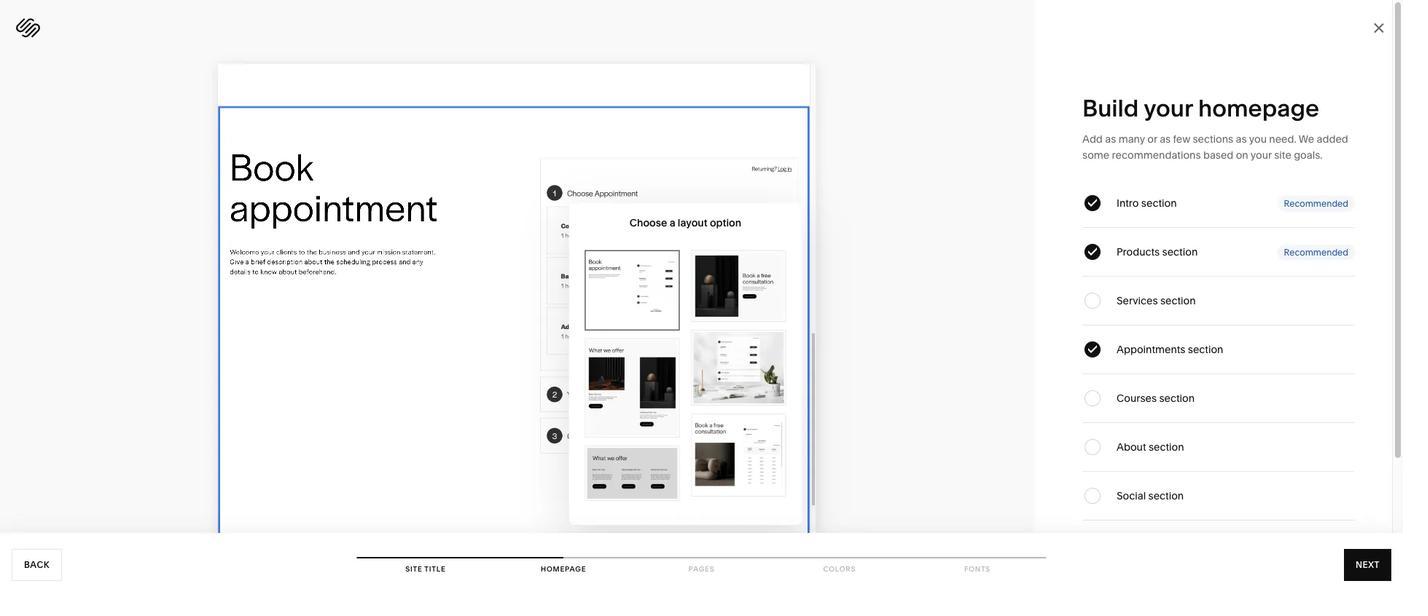 Task type: describe. For each thing, give the bounding box(es) containing it.
recommendations
[[1112, 149, 1201, 162]]

section for intro section
[[1142, 197, 1177, 210]]

based
[[1204, 149, 1234, 162]]

many
[[1119, 133, 1146, 145]]

appointments section with text and scheduling tool image
[[587, 253, 678, 329]]

social
[[1117, 490, 1146, 503]]

services section
[[1117, 295, 1196, 307]]

products section
[[1117, 246, 1198, 259]]

section for courses section
[[1160, 393, 1195, 405]]

a
[[670, 217, 676, 229]]

1 as from the left
[[1106, 133, 1117, 145]]

colors
[[824, 565, 856, 574]]

services
[[1117, 295, 1158, 307]]

some
[[1083, 149, 1110, 162]]

add
[[1083, 133, 1103, 145]]

intro section
[[1117, 197, 1177, 210]]

appointments section with three services and book appointment buttons image
[[587, 449, 678, 500]]

appointments section with text, image and scheduling tool image
[[694, 416, 784, 495]]

appointments section with text, image and book consultation button image
[[694, 253, 784, 320]]

pages
[[689, 565, 715, 574]]

site title
[[406, 565, 446, 574]]

about
[[1117, 442, 1147, 454]]

build your homepage
[[1083, 94, 1320, 122]]

homepage
[[541, 565, 587, 574]]

back button
[[12, 550, 62, 582]]

build
[[1083, 94, 1139, 122]]

courses section
[[1117, 393, 1195, 405]]

appointments section with image and scheduling tool image
[[694, 333, 784, 404]]

layout
[[678, 217, 708, 229]]

choose a layout option
[[630, 217, 742, 229]]

0 vertical spatial your
[[1144, 94, 1193, 122]]

about section
[[1117, 442, 1185, 454]]

we
[[1299, 133, 1315, 145]]

or
[[1148, 133, 1158, 145]]



Task type: locate. For each thing, give the bounding box(es) containing it.
site
[[406, 565, 423, 574]]

sections
[[1193, 133, 1234, 145]]

as right or
[[1160, 133, 1171, 145]]

recommended
[[1285, 198, 1349, 209], [1285, 247, 1349, 258]]

added
[[1317, 133, 1349, 145]]

2 recommended from the top
[[1285, 247, 1349, 258]]

section right about at the right of the page
[[1149, 442, 1185, 454]]

3 as from the left
[[1236, 133, 1247, 145]]

option
[[710, 217, 742, 229]]

section for products section
[[1163, 246, 1198, 259]]

section right appointments
[[1188, 344, 1224, 356]]

appointments section
[[1117, 344, 1224, 356]]

recommended for products section
[[1285, 247, 1349, 258]]

appointments section with two services and book appointment buttons image
[[587, 341, 678, 436]]

1 vertical spatial recommended
[[1285, 247, 1349, 258]]

section right services
[[1161, 295, 1196, 307]]

section for appointments section
[[1188, 344, 1224, 356]]

your down the you
[[1251, 149, 1272, 162]]

goals.
[[1294, 149, 1323, 162]]

as
[[1106, 133, 1117, 145], [1160, 133, 1171, 145], [1236, 133, 1247, 145]]

courses
[[1117, 393, 1157, 405]]

choose
[[630, 217, 667, 229]]

title
[[425, 565, 446, 574]]

recommended for intro section
[[1285, 198, 1349, 209]]

intro
[[1117, 197, 1139, 210]]

your
[[1144, 94, 1193, 122], [1251, 149, 1272, 162]]

on
[[1237, 149, 1249, 162]]

next button
[[1345, 550, 1392, 582]]

0 horizontal spatial as
[[1106, 133, 1117, 145]]

section right the products
[[1163, 246, 1198, 259]]

few
[[1174, 133, 1191, 145]]

appointments
[[1117, 344, 1186, 356]]

add as many or as few sections as you need. we added some recommendations based on your site goals.
[[1083, 133, 1349, 162]]

1 vertical spatial your
[[1251, 149, 1272, 162]]

as up on
[[1236, 133, 1247, 145]]

1 horizontal spatial as
[[1160, 133, 1171, 145]]

as right add
[[1106, 133, 1117, 145]]

section for social section
[[1149, 490, 1184, 503]]

next
[[1356, 560, 1380, 571]]

your up few
[[1144, 94, 1193, 122]]

section
[[1142, 197, 1177, 210], [1163, 246, 1198, 259], [1161, 295, 1196, 307], [1188, 344, 1224, 356], [1160, 393, 1195, 405], [1149, 442, 1185, 454], [1149, 490, 1184, 503]]

you
[[1250, 133, 1267, 145]]

need.
[[1270, 133, 1297, 145]]

homepage
[[1199, 94, 1320, 122]]

back
[[24, 560, 50, 571]]

section right social
[[1149, 490, 1184, 503]]

site
[[1275, 149, 1292, 162]]

section for about section
[[1149, 442, 1185, 454]]

your inside add as many or as few sections as you need. we added some recommendations based on your site goals.
[[1251, 149, 1272, 162]]

2 horizontal spatial as
[[1236, 133, 1247, 145]]

2 as from the left
[[1160, 133, 1171, 145]]

0 vertical spatial recommended
[[1285, 198, 1349, 209]]

products
[[1117, 246, 1160, 259]]

section right courses at the right bottom of page
[[1160, 393, 1195, 405]]

1 horizontal spatial your
[[1251, 149, 1272, 162]]

1 recommended from the top
[[1285, 198, 1349, 209]]

0 horizontal spatial your
[[1144, 94, 1193, 122]]

section right intro
[[1142, 197, 1177, 210]]

section for services section
[[1161, 295, 1196, 307]]

social section
[[1117, 490, 1184, 503]]

fonts
[[965, 565, 991, 574]]



Task type: vqa. For each thing, say whether or not it's contained in the screenshot.
Are you sure you want to exit? dialog
no



